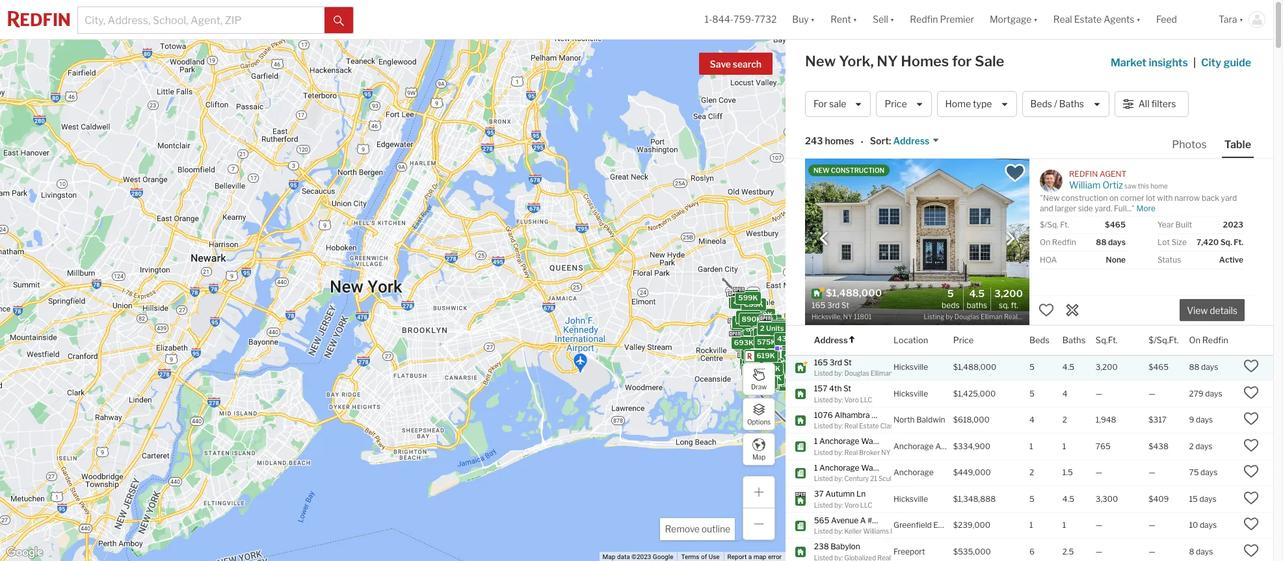 Task type: describe. For each thing, give the bounding box(es) containing it.
save
[[710, 59, 731, 70]]

alhambra
[[835, 410, 870, 420]]

1.35m
[[785, 328, 806, 337]]

listed inside 157 4th st listed by: voro llc
[[814, 396, 833, 404]]

$535,000
[[953, 547, 991, 557]]

— left 8
[[1149, 547, 1155, 557]]

439k
[[756, 334, 776, 343]]

0 horizontal spatial price button
[[876, 91, 932, 117]]

with
[[1157, 193, 1173, 203]]

favorite this home image for 75 days
[[1243, 464, 1259, 480]]

north
[[894, 415, 915, 425]]

1.65m
[[784, 362, 806, 372]]

City, Address, School, Agent, ZIP search field
[[78, 7, 324, 33]]

5 for $1,425,000
[[1029, 389, 1034, 399]]

2.5
[[1062, 547, 1074, 557]]

market insights link
[[1111, 42, 1188, 71]]

favorite this home image for 8 days
[[1243, 543, 1259, 559]]

hicksville for $1,488,000
[[894, 362, 928, 372]]

by: inside 1 anchorage way #1501 listed by: real broker ny llc
[[834, 448, 843, 456]]

175k
[[753, 349, 771, 358]]

— right 2.5
[[1096, 547, 1102, 557]]

243
[[805, 136, 823, 147]]

1 horizontal spatial 88 days
[[1189, 362, 1218, 372]]

x-out this home image
[[1065, 302, 1080, 318]]

1 horizontal spatial 825k
[[778, 337, 797, 346]]

insights
[[1149, 57, 1188, 69]]

0 vertical spatial 250k
[[758, 359, 778, 368]]

ft. for 7,420
[[1234, 237, 1243, 247]]

462k
[[756, 328, 776, 337]]

corner
[[1120, 193, 1144, 203]]

ny inside 1 anchorage way #1501 listed by: real broker ny llc
[[881, 448, 891, 456]]

0 vertical spatial address button
[[891, 135, 940, 147]]

1 vertical spatial 650k
[[749, 352, 768, 361]]

baths inside button
[[1059, 98, 1084, 109]]

430k
[[746, 371, 766, 380]]

0 vertical spatial 88 days
[[1096, 237, 1126, 247]]

1 horizontal spatial address
[[893, 136, 929, 147]]

options button
[[743, 398, 775, 430]]

5 inside 5 beds
[[947, 288, 954, 300]]

listed inside 37 autumn ln listed by: voro llc
[[814, 501, 833, 509]]

1076 alhambra rd link
[[814, 410, 882, 421]]

859k
[[736, 291, 756, 300]]

error
[[768, 553, 782, 561]]

llc inside 157 4th st listed by: voro llc
[[860, 396, 872, 404]]

scully
[[879, 475, 897, 483]]

days up none
[[1108, 237, 1126, 247]]

165
[[814, 357, 828, 367]]

by: inside 565 avenue a #206 listed by: keller williams realty greater
[[834, 527, 843, 535]]

by: inside 1076 alhambra rd listed by: real estate classic llc
[[834, 422, 843, 430]]

city
[[1201, 57, 1221, 69]]

1 vertical spatial 879k
[[787, 360, 806, 369]]

1 vertical spatial 825k
[[745, 353, 765, 363]]

realty inside 565 avenue a #206 listed by: keller williams realty greater
[[890, 527, 910, 535]]

9
[[1189, 415, 1194, 425]]

1 anchorage way #1501 listed by: real broker ny llc
[[814, 436, 904, 456]]

home
[[1150, 182, 1168, 190]]

1,948
[[1096, 415, 1116, 425]]

sell ▾ button
[[873, 0, 894, 39]]

beds for beds button
[[1029, 335, 1050, 345]]

290k
[[746, 368, 765, 377]]

remove outline
[[665, 523, 730, 535]]

0 vertical spatial $465
[[1105, 220, 1126, 230]]

remove
[[665, 523, 700, 535]]

389k
[[765, 322, 784, 331]]

3,200 for 3,200 sq. ft.
[[994, 288, 1023, 300]]

estates
[[933, 520, 961, 530]]

3
[[750, 346, 755, 355]]

favorite this home image for 10 days
[[1243, 517, 1259, 532]]

report a map error link
[[727, 553, 782, 561]]

sale
[[975, 53, 1004, 70]]

real estate agents ▾ link
[[1053, 0, 1141, 39]]

844-
[[712, 14, 734, 25]]

north baldwin
[[894, 415, 945, 425]]

photo of 165 3rd st, hicksville, ny 11801 image
[[805, 159, 1029, 325]]

side
[[1078, 204, 1093, 213]]

listed inside 165 3rd st listed by: douglas elliman real estate
[[814, 369, 833, 377]]

0 vertical spatial 679k
[[739, 315, 758, 324]]

0 vertical spatial 619k
[[757, 351, 775, 361]]

1 horizontal spatial 4
[[1062, 389, 1068, 399]]

century
[[844, 475, 869, 483]]

sq. for 3,200
[[999, 300, 1009, 310]]

1 up 6
[[1029, 520, 1033, 530]]

5 for $1,488,000
[[1029, 362, 1034, 372]]

$449,000
[[953, 468, 991, 478]]

st for 157 4th st
[[843, 384, 851, 393]]

sq. for 7,420
[[1220, 237, 1232, 247]]

rd
[[872, 410, 882, 420]]

guide
[[1224, 57, 1251, 69]]

0 horizontal spatial 799k
[[765, 364, 784, 374]]

3,200 for 3,200
[[1096, 362, 1118, 372]]

map button
[[743, 433, 775, 466]]

none
[[1106, 255, 1126, 265]]

$618,000
[[953, 415, 990, 425]]

1 vertical spatial freeport
[[894, 547, 925, 557]]

1 inside 1 anchorage way #906 listed by: century 21 scully realty
[[814, 463, 818, 472]]

days for $1,348,888
[[1199, 494, 1217, 504]]

way for #1501
[[861, 436, 877, 446]]

broker
[[859, 448, 880, 456]]

$1,425,000
[[953, 389, 996, 399]]

10 days
[[1189, 520, 1217, 530]]

1 vertical spatial 239k
[[751, 343, 771, 352]]

homes
[[901, 53, 949, 70]]

report a map error
[[727, 553, 782, 561]]

estate inside 165 3rd st listed by: douglas elliman real estate
[[909, 369, 928, 377]]

sort
[[870, 136, 889, 147]]

1 vertical spatial on redfin
[[1189, 335, 1228, 345]]

$1,348,888
[[953, 494, 996, 504]]

0 vertical spatial price
[[885, 98, 907, 109]]

999k
[[756, 361, 776, 370]]

835k
[[774, 324, 794, 333]]

506k
[[760, 330, 780, 339]]

days for $239,000
[[1200, 520, 1217, 530]]

1 vertical spatial 250k
[[755, 378, 775, 387]]

157 4th st link
[[814, 384, 882, 394]]

favorite button image
[[1004, 162, 1026, 184]]

real inside 1076 alhambra rd listed by: real estate classic llc
[[844, 422, 858, 430]]

4.5 for $1,488,000
[[1062, 362, 1074, 372]]

1 vertical spatial 619k
[[764, 364, 782, 373]]

outline
[[702, 523, 730, 535]]

1.29m
[[786, 328, 807, 337]]

830k
[[761, 369, 781, 378]]

1 vertical spatial baths
[[967, 300, 987, 310]]

listed inside 565 avenue a #206 listed by: keller williams realty greater
[[814, 527, 833, 535]]

0 vertical spatial 88
[[1096, 237, 1107, 247]]

2 vertical spatial baths
[[1062, 335, 1086, 345]]

days for $334,900
[[1195, 441, 1212, 451]]

1 up 1.5
[[1062, 441, 1066, 451]]

565 avenue a #206 listed by: keller williams realty greater
[[814, 515, 934, 535]]

by: inside 157 4th st listed by: voro llc
[[834, 396, 843, 404]]

6
[[1029, 547, 1035, 557]]

table
[[1224, 139, 1251, 151]]

map for map
[[752, 453, 765, 461]]

730k
[[765, 320, 784, 329]]

year
[[1158, 220, 1174, 230]]

map region
[[0, 0, 867, 561]]

photos
[[1172, 139, 1207, 151]]

yard
[[1221, 193, 1237, 203]]

779k
[[735, 317, 754, 326]]

active
[[1219, 255, 1243, 265]]

0 vertical spatial 650k
[[736, 337, 756, 346]]

7732
[[754, 14, 777, 25]]

details
[[1210, 305, 1237, 316]]

redfin inside redfin premier button
[[910, 14, 938, 25]]

2 vertical spatial 2 units
[[762, 380, 786, 389]]

0 vertical spatial 879k
[[746, 324, 765, 334]]

way for #906
[[861, 463, 877, 472]]

favorite this home image for 88 days
[[1243, 359, 1259, 374]]

0 horizontal spatial 589k
[[740, 348, 760, 357]]

tara
[[1219, 14, 1237, 25]]

llc inside 1076 alhambra rd listed by: real estate classic llc
[[903, 422, 915, 430]]

anchorage left at
[[894, 441, 934, 451]]

560k
[[733, 325, 753, 334]]

filters
[[1151, 98, 1176, 109]]

1 inside 1 anchorage way #1501 listed by: real broker ny llc
[[814, 436, 818, 446]]

▾ for rent ▾
[[853, 14, 857, 25]]

on inside button
[[1189, 335, 1200, 345]]

william
[[1069, 179, 1101, 191]]

$/sq.ft.
[[1149, 335, 1179, 345]]

1 horizontal spatial $465
[[1149, 362, 1169, 372]]

voro for ln
[[844, 501, 859, 509]]

for sale
[[814, 98, 846, 109]]

1-844-759-7732
[[705, 14, 777, 25]]

hicksville for $1,348,888
[[894, 494, 928, 504]]

redfin inside on redfin button
[[1202, 335, 1228, 345]]

1 vertical spatial price button
[[953, 326, 974, 355]]

estate inside dropdown button
[[1074, 14, 1102, 25]]

data
[[617, 553, 630, 561]]

4.5 baths
[[967, 288, 987, 310]]

1 vertical spatial 490k
[[762, 373, 782, 382]]

765
[[1096, 441, 1111, 451]]

2 vertical spatial 599k
[[758, 357, 778, 366]]

15 days
[[1189, 494, 1217, 504]]

1 vertical spatial 88
[[1189, 362, 1199, 372]]

618k
[[741, 317, 759, 326]]

"new construction on corner lot with narrow back yard and larger side yard.  full..."
[[1040, 193, 1237, 213]]

map for map data ©2023 google
[[603, 553, 615, 561]]

— down 765
[[1096, 468, 1102, 478]]

1 vertical spatial beds
[[942, 300, 960, 310]]

1 horizontal spatial 849k
[[786, 362, 806, 372]]

719k
[[736, 339, 754, 348]]



Task type: locate. For each thing, give the bounding box(es) containing it.
voro down 157 4th st link
[[844, 396, 859, 404]]

1 horizontal spatial 3,200
[[1096, 362, 1118, 372]]

2 by: from the top
[[834, 396, 843, 404]]

1 horizontal spatial estate
[[909, 369, 928, 377]]

2 horizontal spatial redfin
[[1202, 335, 1228, 345]]

1 horizontal spatial 799k
[[787, 358, 807, 368]]

0 horizontal spatial estate
[[859, 422, 879, 430]]

on up hoa
[[1040, 237, 1050, 247]]

anchorage up century
[[819, 463, 859, 472]]

420k
[[762, 320, 782, 329]]

days right 15
[[1199, 494, 1217, 504]]

real inside dropdown button
[[1053, 14, 1072, 25]]

st inside 157 4th st listed by: voro llc
[[843, 384, 851, 393]]

anchorage
[[819, 436, 859, 446], [894, 441, 934, 451], [819, 463, 859, 472], [894, 468, 934, 478]]

st right 3rd
[[844, 357, 852, 367]]

1 down 1076
[[814, 436, 818, 446]]

days up 279 days
[[1201, 362, 1218, 372]]

1 vertical spatial address
[[814, 335, 848, 345]]

lot
[[1158, 237, 1170, 247]]

37 autumn ln link
[[814, 489, 882, 500]]

6 listed from the top
[[814, 501, 833, 509]]

estate
[[1074, 14, 1102, 25], [909, 369, 928, 377], [859, 422, 879, 430]]

550k
[[740, 341, 760, 350]]

1 hicksville from the top
[[894, 362, 928, 372]]

1 horizontal spatial on
[[1189, 335, 1200, 345]]

2 vertical spatial hicksville
[[894, 494, 928, 504]]

and
[[1040, 204, 1053, 213]]

realty inside 1 anchorage way #906 listed by: century 21 scully realty
[[898, 475, 917, 483]]

map down "options"
[[752, 453, 765, 461]]

llc inside 37 autumn ln listed by: voro llc
[[860, 501, 872, 509]]

sq.ft.
[[1096, 335, 1118, 345]]

premier
[[940, 14, 974, 25]]

map inside the map "button"
[[752, 453, 765, 461]]

1 up 37
[[814, 463, 818, 472]]

voro inside 157 4th st listed by: voro llc
[[844, 396, 859, 404]]

address button up 3rd
[[814, 326, 856, 355]]

1 vertical spatial 679k
[[738, 337, 757, 346]]

beds inside button
[[1030, 98, 1052, 109]]

5
[[947, 288, 954, 300], [1029, 362, 1034, 372], [1029, 389, 1034, 399], [1029, 494, 1034, 504]]

0 vertical spatial 599k
[[738, 294, 758, 303]]

listed down 37
[[814, 501, 833, 509]]

real down the 1076 alhambra rd link
[[844, 422, 858, 430]]

2 vertical spatial estate
[[859, 422, 879, 430]]

options
[[747, 418, 771, 426]]

st inside 165 3rd st listed by: douglas elliman real estate
[[844, 357, 852, 367]]

0 horizontal spatial 825k
[[745, 353, 765, 363]]

1 horizontal spatial price button
[[953, 326, 974, 355]]

1 vertical spatial 599k
[[776, 329, 795, 338]]

0 horizontal spatial 88
[[1096, 237, 1107, 247]]

1 vertical spatial ny
[[881, 448, 891, 456]]

estate inside 1076 alhambra rd listed by: real estate classic llc
[[859, 422, 879, 430]]

submit search image
[[334, 15, 344, 26]]

year built
[[1158, 220, 1192, 230]]

1 horizontal spatial redfin
[[1052, 237, 1076, 247]]

redfin down $/sq. ft.
[[1052, 237, 1076, 247]]

5 listed from the top
[[814, 475, 833, 483]]

by: down 1 anchorage way #1501 link
[[834, 448, 843, 456]]

days for $449,000
[[1201, 468, 1218, 478]]

hicksville for $1,425,000
[[894, 389, 928, 399]]

map left data
[[603, 553, 615, 561]]

0 horizontal spatial on redfin
[[1040, 237, 1076, 247]]

3,200
[[994, 288, 1023, 300], [1096, 362, 1118, 372]]

0 vertical spatial baths
[[1059, 98, 1084, 109]]

0 horizontal spatial address button
[[814, 326, 856, 355]]

by: down the 1076 alhambra rd link
[[834, 422, 843, 430]]

1 anchorage way #906 listed by: century 21 scully realty
[[814, 463, 917, 483]]

1 vertical spatial map
[[603, 553, 615, 561]]

▾ for mortgage ▾
[[1034, 14, 1038, 25]]

0 vertical spatial 849k
[[739, 312, 758, 322]]

listed inside 1 anchorage way #906 listed by: century 21 scully realty
[[814, 475, 833, 483]]

0 vertical spatial price button
[[876, 91, 932, 117]]

sell
[[873, 14, 888, 25]]

125k
[[757, 356, 775, 365]]

1 vertical spatial price
[[953, 335, 974, 345]]

ny right york,
[[877, 53, 898, 70]]

next button image
[[1004, 232, 1017, 245]]

0 horizontal spatial price
[[885, 98, 907, 109]]

by: inside 165 3rd st listed by: douglas elliman real estate
[[834, 369, 843, 377]]

redfin down 'view details'
[[1202, 335, 1228, 345]]

0 horizontal spatial ft.
[[1011, 300, 1018, 310]]

previous button image
[[817, 232, 830, 245]]

1 vertical spatial way
[[861, 463, 877, 472]]

0 vertical spatial 530k
[[753, 310, 773, 319]]

0 horizontal spatial 4
[[1029, 415, 1034, 425]]

1 horizontal spatial sq.
[[1220, 237, 1232, 247]]

ortiz
[[1102, 179, 1123, 191]]

— up 1,948
[[1096, 389, 1102, 399]]

feed
[[1156, 14, 1177, 25]]

720k
[[744, 348, 763, 358]]

2 voro from the top
[[844, 501, 859, 509]]

new york, ny homes for sale
[[805, 53, 1004, 70]]

by: down 3rd
[[834, 369, 843, 377]]

▾ right agents
[[1136, 14, 1141, 25]]

$465 down full..."
[[1105, 220, 1126, 230]]

1 vertical spatial 450k
[[755, 365, 775, 374]]

view details button
[[1180, 299, 1245, 321]]

0 vertical spatial beds
[[1030, 98, 1052, 109]]

0 vertical spatial st
[[844, 357, 852, 367]]

1 ▾ from the left
[[811, 14, 815, 25]]

favorite this home image right 10 days
[[1243, 517, 1259, 532]]

keller
[[844, 527, 862, 535]]

4 ▾ from the left
[[1034, 14, 1038, 25]]

llc right classic
[[903, 422, 915, 430]]

real down 1 anchorage way #1501 link
[[844, 448, 858, 456]]

3 by: from the top
[[834, 422, 843, 430]]

0 vertical spatial 490k
[[756, 337, 776, 346]]

432k
[[777, 335, 796, 344]]

redfin
[[1069, 169, 1098, 179]]

mortgage ▾ button
[[982, 0, 1046, 39]]

1 vertical spatial 530k
[[761, 364, 780, 373]]

llc inside 1 anchorage way #1501 listed by: real broker ny llc
[[892, 448, 904, 456]]

ny down #1501
[[881, 448, 891, 456]]

anchorage inside 1 anchorage way #1501 listed by: real broker ny llc
[[819, 436, 859, 446]]

listed down 565
[[814, 527, 833, 535]]

5 by: from the top
[[834, 475, 843, 483]]

days right 75
[[1201, 468, 1218, 478]]

listed inside 1076 alhambra rd listed by: real estate classic llc
[[814, 422, 833, 430]]

sq. inside 3,200 sq. ft.
[[999, 300, 1009, 310]]

— down $409
[[1149, 520, 1155, 530]]

0 vertical spatial realty
[[898, 475, 917, 483]]

1 horizontal spatial 589k
[[773, 328, 792, 337]]

660k
[[738, 339, 758, 348]]

days for $618,000
[[1196, 415, 1213, 425]]

days right 8
[[1196, 547, 1213, 557]]

585k
[[761, 360, 781, 369]]

▾ right sell
[[890, 14, 894, 25]]

0 vertical spatial 2 units
[[760, 324, 784, 333]]

voro for st
[[844, 396, 859, 404]]

88 up none
[[1096, 237, 1107, 247]]

price button up $1,488,000
[[953, 326, 974, 355]]

0 vertical spatial way
[[861, 436, 877, 446]]

0 vertical spatial 825k
[[778, 337, 797, 346]]

favorite this home image for 9 days
[[1243, 411, 1259, 427]]

st
[[844, 357, 852, 367], [843, 384, 851, 393]]

voro inside 37 autumn ln listed by: voro llc
[[844, 501, 859, 509]]

4 down baths button
[[1062, 389, 1068, 399]]

349k
[[758, 353, 777, 362]]

2 vertical spatial 4.5
[[1062, 494, 1074, 504]]

7 by: from the top
[[834, 527, 843, 535]]

2 vertical spatial ft.
[[1011, 300, 1018, 310]]

address right :
[[893, 136, 929, 147]]

anchorage at freeport
[[894, 441, 977, 451]]

0 vertical spatial 479k
[[754, 331, 773, 341]]

470k
[[751, 365, 771, 374]]

▾ right rent
[[853, 14, 857, 25]]

1 vertical spatial favorite this home image
[[1243, 517, 1259, 532]]

william ortiz image
[[1032, 170, 1067, 205]]

search
[[733, 59, 761, 70]]

▾ right mortgage
[[1034, 14, 1038, 25]]

598k
[[763, 330, 783, 339]]

on redfin down $/sq. ft.
[[1040, 237, 1076, 247]]

1 vertical spatial voro
[[844, 501, 859, 509]]

on redfin down 'view details'
[[1189, 335, 1228, 345]]

1.5
[[1062, 468, 1073, 478]]

google image
[[3, 544, 46, 561]]

favorite this home image for 279 days
[[1243, 385, 1259, 401]]

by: down avenue
[[834, 527, 843, 535]]

740k
[[743, 359, 762, 368]]

1 horizontal spatial on redfin
[[1189, 335, 1228, 345]]

view
[[1187, 305, 1208, 316]]

beds button
[[1029, 326, 1050, 355]]

— down $438
[[1149, 468, 1155, 478]]

1 anchorage way #906 link
[[814, 463, 899, 473]]

2 vertical spatial 879k
[[755, 374, 775, 383]]

675k
[[765, 363, 785, 372]]

1 horizontal spatial ft.
[[1060, 220, 1069, 230]]

1 vertical spatial st
[[843, 384, 851, 393]]

days right 10
[[1200, 520, 1217, 530]]

4.5 inside 4.5 baths
[[969, 288, 985, 300]]

3,200 sq. ft.
[[994, 288, 1023, 310]]

3 listed from the top
[[814, 422, 833, 430]]

agent
[[1100, 169, 1127, 179]]

1 vertical spatial address button
[[814, 326, 856, 355]]

on redfin button
[[1189, 326, 1228, 355]]

1 voro from the top
[[844, 396, 859, 404]]

beds left baths button
[[1029, 335, 1050, 345]]

— up $317
[[1149, 389, 1155, 399]]

0 vertical spatial 450k
[[760, 329, 780, 338]]

6 ▾ from the left
[[1239, 14, 1243, 25]]

all filters
[[1138, 98, 1176, 109]]

sq.ft. button
[[1096, 326, 1118, 355]]

by: inside 1 anchorage way #906 listed by: century 21 scully realty
[[834, 475, 843, 483]]

7 listed from the top
[[814, 527, 833, 535]]

st right 4th
[[843, 384, 851, 393]]

way up 21
[[861, 463, 877, 472]]

0 vertical spatial on redfin
[[1040, 237, 1076, 247]]

2 favorite this home image from the top
[[1243, 517, 1259, 532]]

mortgage ▾
[[990, 14, 1038, 25]]

days right "279"
[[1205, 389, 1222, 399]]

real right elliman
[[894, 369, 907, 377]]

1 vertical spatial 2 units
[[750, 343, 774, 352]]

favorite button checkbox
[[1004, 162, 1026, 184]]

1 listed from the top
[[814, 369, 833, 377]]

37 autumn ln listed by: voro llc
[[814, 489, 872, 509]]

6 by: from the top
[[834, 501, 843, 509]]

2 hicksville from the top
[[894, 389, 928, 399]]

days for $535,000
[[1196, 547, 1213, 557]]

0 horizontal spatial 849k
[[739, 312, 758, 322]]

more
[[1136, 204, 1156, 213]]

listed down 157
[[814, 396, 833, 404]]

city guide link
[[1201, 55, 1254, 71]]

4.5 right 5 beds
[[969, 288, 985, 300]]

greater
[[911, 527, 934, 535]]

▾ right tara
[[1239, 14, 1243, 25]]

favorite this home image
[[1039, 302, 1054, 318], [1243, 359, 1259, 374], [1243, 385, 1259, 401], [1243, 411, 1259, 427], [1243, 438, 1259, 453], [1243, 464, 1259, 480], [1243, 543, 1259, 559]]

0 horizontal spatial on
[[1040, 237, 1050, 247]]

ft. right $/sq.
[[1060, 220, 1069, 230]]

5 for $1,348,888
[[1029, 494, 1034, 504]]

favorite this home image for 15 days
[[1243, 490, 1259, 506]]

ft. down 2023 on the top of the page
[[1234, 237, 1243, 247]]

1 vertical spatial estate
[[909, 369, 928, 377]]

0 horizontal spatial freeport
[[894, 547, 925, 557]]

buy ▾ button
[[784, 0, 823, 39]]

2 listed from the top
[[814, 396, 833, 404]]

realty left greater
[[890, 527, 910, 535]]

4.5 down 1.5
[[1062, 494, 1074, 504]]

2 vertical spatial beds
[[1029, 335, 1050, 345]]

2 horizontal spatial ft.
[[1234, 237, 1243, 247]]

listed inside 1 anchorage way #1501 listed by: real broker ny llc
[[814, 448, 833, 456]]

days for $1,425,000
[[1205, 389, 1222, 399]]

price up $1,488,000
[[953, 335, 974, 345]]

redfin premier button
[[902, 0, 982, 39]]

0 horizontal spatial redfin
[[910, 14, 938, 25]]

2 way from the top
[[861, 463, 877, 472]]

1 vertical spatial redfin
[[1052, 237, 1076, 247]]

anchorage down anchorage at freeport
[[894, 468, 934, 478]]

▾ for sell ▾
[[890, 14, 894, 25]]

2 vertical spatial 450k
[[756, 376, 775, 385]]

1 vertical spatial 88 days
[[1189, 362, 1218, 372]]

map
[[752, 453, 765, 461], [603, 553, 615, 561]]

heading
[[812, 287, 917, 322]]

0 vertical spatial 239k
[[742, 300, 761, 309]]

1 way from the top
[[861, 436, 877, 446]]

real inside 1 anchorage way #1501 listed by: real broker ny llc
[[844, 448, 858, 456]]

ft. inside 3,200 sq. ft.
[[1011, 300, 1018, 310]]

2 vertical spatial redfin
[[1202, 335, 1228, 345]]

3,200 down sq.ft. 'button'
[[1096, 362, 1118, 372]]

feed button
[[1148, 0, 1211, 39]]

beds left 4.5 baths
[[942, 300, 960, 310]]

realty right scully
[[898, 475, 917, 483]]

$438
[[1149, 441, 1169, 451]]

baths right 5 beds
[[967, 300, 987, 310]]

photos button
[[1169, 138, 1222, 157]]

beds for beds / baths
[[1030, 98, 1052, 109]]

by: down 4th
[[834, 396, 843, 404]]

0 vertical spatial address
[[893, 136, 929, 147]]

baths down x-out this home image
[[1062, 335, 1086, 345]]

75 days
[[1189, 468, 1218, 478]]

5 ▾ from the left
[[1136, 14, 1141, 25]]

baths right the /
[[1059, 98, 1084, 109]]

©2023
[[631, 553, 651, 561]]

4.5 down baths button
[[1062, 362, 1074, 372]]

4.5 for $1,348,888
[[1062, 494, 1074, 504]]

freeport right at
[[945, 441, 977, 451]]

anchorage inside 1 anchorage way #906 listed by: century 21 scully realty
[[819, 463, 859, 472]]

1 horizontal spatial 88
[[1189, 362, 1199, 372]]

88 up "279"
[[1189, 362, 1199, 372]]

ft.
[[1060, 220, 1069, 230], [1234, 237, 1243, 247], [1011, 300, 1018, 310]]

21
[[870, 475, 877, 483]]

1 vertical spatial 4.5
[[1062, 362, 1074, 372]]

on down 'view'
[[1189, 335, 1200, 345]]

|
[[1193, 57, 1196, 69]]

0 vertical spatial ny
[[877, 53, 898, 70]]

$465 down $/sq.ft. button
[[1149, 362, 1169, 372]]

0 vertical spatial 589k
[[773, 328, 792, 337]]

1 favorite this home image from the top
[[1243, 490, 1259, 506]]

4 right $618,000
[[1029, 415, 1034, 425]]

0 vertical spatial map
[[752, 453, 765, 461]]

0 horizontal spatial address
[[814, 335, 848, 345]]

estate down location button
[[909, 369, 928, 377]]

75
[[1189, 468, 1199, 478]]

hicksville up north
[[894, 389, 928, 399]]

days right "9"
[[1196, 415, 1213, 425]]

— down 3,300
[[1096, 520, 1102, 530]]

hicksville up greenfield
[[894, 494, 928, 504]]

1 up 2.5
[[1062, 520, 1066, 530]]

7,420
[[1196, 237, 1219, 247]]

favorite this home image for 2 days
[[1243, 438, 1259, 453]]

hicksville down location button
[[894, 362, 928, 372]]

1 vertical spatial on
[[1189, 335, 1200, 345]]

649k
[[750, 368, 770, 377]]

785k
[[738, 341, 757, 350]]

sq. right 4.5 baths
[[999, 300, 1009, 310]]

real inside 165 3rd st listed by: douglas elliman real estate
[[894, 369, 907, 377]]

days up 75 days
[[1195, 441, 1212, 451]]

way inside 1 anchorage way #1501 listed by: real broker ny llc
[[861, 436, 877, 446]]

2 units
[[760, 324, 784, 333], [750, 343, 774, 352], [762, 380, 786, 389]]

4 by: from the top
[[834, 448, 843, 456]]

3 hicksville from the top
[[894, 494, 928, 504]]

250k
[[758, 359, 778, 368], [755, 378, 775, 387]]

st for 165 3rd st
[[844, 357, 852, 367]]

1 horizontal spatial map
[[752, 453, 765, 461]]

3 ▾ from the left
[[890, 14, 894, 25]]

way inside 1 anchorage way #906 listed by: century 21 scully realty
[[861, 463, 877, 472]]

freeport down greater
[[894, 547, 925, 557]]

0 vertical spatial hicksville
[[894, 362, 928, 372]]

1 by: from the top
[[834, 369, 843, 377]]

0 vertical spatial voro
[[844, 396, 859, 404]]

price up :
[[885, 98, 907, 109]]

sell ▾
[[873, 14, 894, 25]]

home type button
[[937, 91, 1017, 117]]

630k
[[758, 356, 778, 365]]

on
[[1109, 193, 1119, 203]]

1 right $334,900
[[1029, 441, 1033, 451]]

ft. for 3,200
[[1011, 300, 1018, 310]]

by: inside 37 autumn ln listed by: voro llc
[[834, 501, 843, 509]]

2 horizontal spatial estate
[[1074, 14, 1102, 25]]

88 days up none
[[1096, 237, 1126, 247]]

1 horizontal spatial freeport
[[945, 441, 977, 451]]

88 days up 279 days
[[1189, 362, 1218, 372]]

▾ for tara ▾
[[1239, 14, 1243, 25]]

539k
[[762, 369, 782, 378]]

0 vertical spatial 4.5
[[969, 288, 985, 300]]

listed down 165
[[814, 369, 833, 377]]

report
[[727, 553, 747, 561]]

york,
[[839, 53, 874, 70]]

238 babylon link
[[814, 542, 882, 552]]

679k
[[739, 315, 758, 324], [738, 337, 757, 346]]

estate left agents
[[1074, 14, 1102, 25]]

576k
[[760, 371, 780, 380]]

saw
[[1124, 182, 1137, 190]]

units
[[766, 324, 784, 333], [756, 343, 774, 352], [756, 346, 774, 355], [768, 380, 786, 389]]

759-
[[734, 14, 754, 25]]

▾ right buy
[[811, 14, 815, 25]]

0 vertical spatial sq.
[[1220, 237, 1232, 247]]

1076
[[814, 410, 833, 420]]

redfin left premier
[[910, 14, 938, 25]]

price button up :
[[876, 91, 932, 117]]

1 vertical spatial 479k
[[761, 374, 780, 383]]

2 ▾ from the left
[[853, 14, 857, 25]]

▾ for buy ▾
[[811, 14, 815, 25]]

1 horizontal spatial price
[[953, 335, 974, 345]]

$1,488,000
[[953, 362, 996, 372]]

llc up rd
[[860, 396, 872, 404]]

450k
[[760, 329, 780, 338], [755, 365, 775, 374], [756, 376, 775, 385]]

way up broker on the right
[[861, 436, 877, 446]]

1 vertical spatial realty
[[890, 527, 910, 535]]

draw button
[[743, 363, 775, 395]]

429k
[[744, 365, 763, 374]]

days for $1,488,000
[[1201, 362, 1218, 372]]

390k
[[756, 379, 776, 388]]

voro down '37 autumn ln' link in the right bottom of the page
[[844, 501, 859, 509]]

1 vertical spatial ft.
[[1234, 237, 1243, 247]]

ft. right 4.5 baths
[[1011, 300, 1018, 310]]

favorite this home image
[[1243, 490, 1259, 506], [1243, 517, 1259, 532]]

4 listed from the top
[[814, 448, 833, 456]]

yard.
[[1095, 204, 1112, 213]]

beds left the /
[[1030, 98, 1052, 109]]

favorite this home image right the 15 days
[[1243, 490, 1259, 506]]



Task type: vqa. For each thing, say whether or not it's contained in the screenshot.


